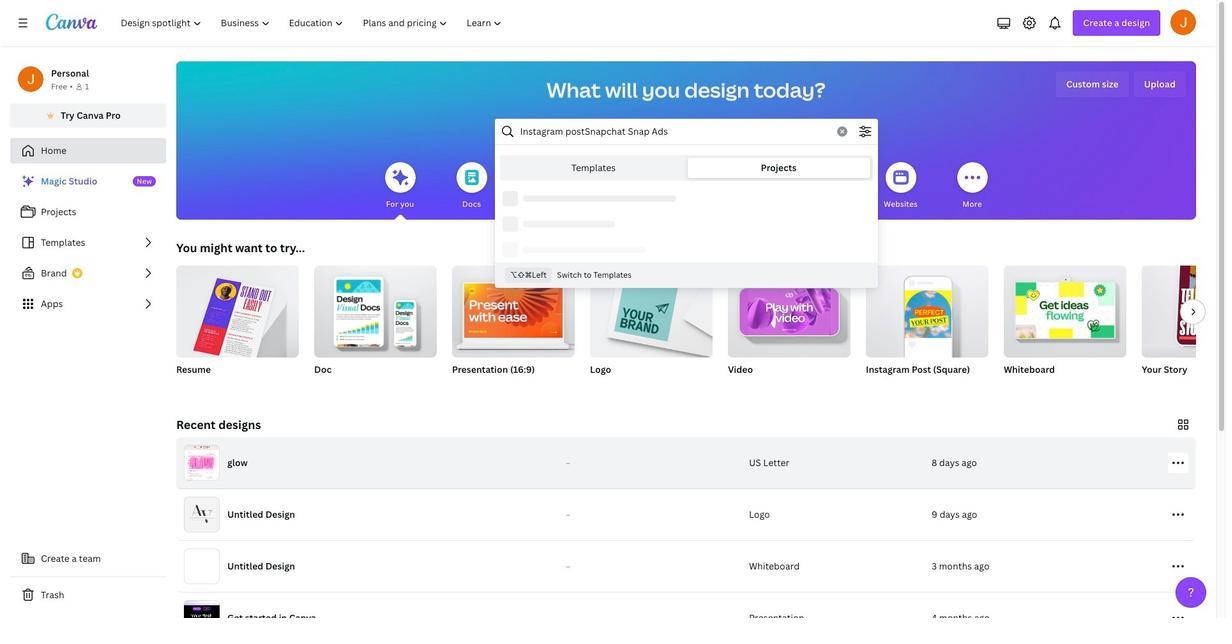 Task type: vqa. For each thing, say whether or not it's contained in the screenshot.
Top level navigation element
yes



Task type: describe. For each thing, give the bounding box(es) containing it.
top level navigation element
[[112, 10, 513, 36]]



Task type: locate. For each thing, give the bounding box(es) containing it.
list
[[10, 169, 166, 317]]

group
[[1142, 258, 1226, 392], [1142, 258, 1226, 358], [314, 261, 437, 392], [314, 261, 437, 358], [866, 261, 989, 392], [866, 261, 989, 358], [1004, 261, 1127, 392], [1004, 261, 1127, 358], [176, 266, 299, 392], [452, 266, 575, 392], [452, 266, 575, 358], [590, 266, 713, 392], [590, 266, 713, 358], [728, 266, 851, 392], [728, 266, 851, 358]]

jeremy miller image
[[1171, 10, 1196, 35]]

None search field
[[495, 119, 878, 288]]

Search search field
[[520, 119, 829, 144]]



